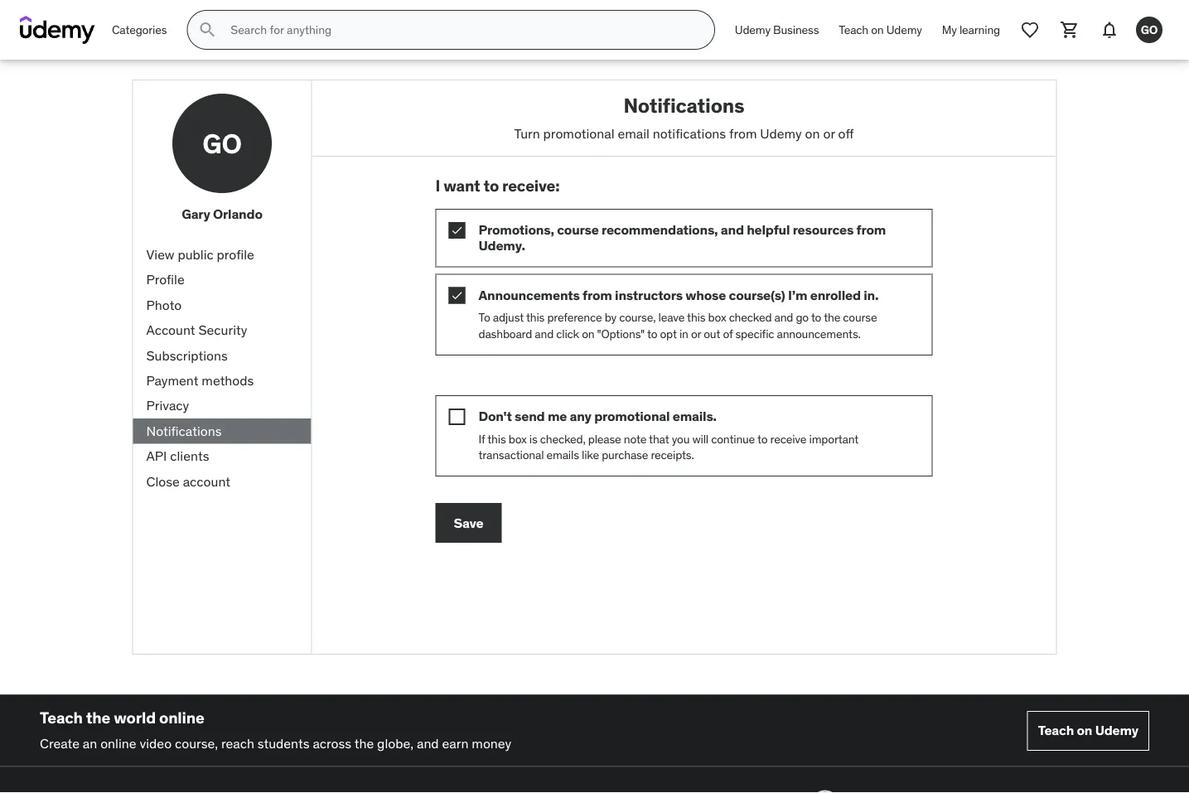 Task type: describe. For each thing, give the bounding box(es) containing it.
email
[[618, 125, 650, 142]]

profile link
[[133, 267, 311, 293]]

box image
[[864, 787, 919, 793]]

emails
[[547, 448, 579, 463]]

notifications
[[653, 125, 726, 142]]

specific
[[736, 326, 775, 341]]

of
[[723, 326, 733, 341]]

volkswagen image
[[807, 787, 844, 793]]

or inside announcements from instructors whose course(s) i'm enrolled in. to adjust this preference by course, leave this box checked and go to the  course dashboard and click on "options" to opt in or out of specific announcements.
[[691, 326, 701, 341]]

and inside teach the world online create an online video course, reach students across the globe, and earn money
[[417, 735, 439, 752]]

an
[[83, 735, 97, 752]]

view public profile link
[[133, 242, 311, 267]]

udemy inside the notifications turn promotional email notifications from udemy on or off
[[760, 125, 802, 142]]

out
[[704, 326, 721, 341]]

and inside promotions, course recommendations, and helpful resources from udemy.
[[721, 221, 744, 238]]

0 horizontal spatial online
[[100, 735, 136, 752]]

my
[[942, 22, 957, 37]]

1 horizontal spatial teach on udemy link
[[1028, 711, 1150, 751]]

any
[[570, 408, 592, 425]]

or inside the notifications turn promotional email notifications from udemy on or off
[[824, 125, 835, 142]]

this inside don't send me any promotional emails. if this box is checked, please note that you will continue to receive important transactional emails like purchase receipts.
[[488, 431, 506, 446]]

clients
[[170, 448, 209, 465]]

checked
[[729, 310, 772, 325]]

2 horizontal spatial teach
[[1038, 722, 1074, 739]]

to right go
[[812, 310, 822, 325]]

don't
[[479, 408, 512, 425]]

the inside announcements from instructors whose course(s) i'm enrolled in. to adjust this preference by course, leave this box checked and go to the  course dashboard and click on "options" to opt in or out of specific announcements.
[[824, 310, 841, 325]]

go link
[[1130, 10, 1170, 50]]

subscriptions link
[[133, 343, 311, 368]]

by
[[605, 310, 617, 325]]

on left the my
[[871, 22, 884, 37]]

"options"
[[597, 326, 645, 341]]

account
[[146, 322, 195, 339]]

resources
[[793, 221, 854, 238]]

globe,
[[377, 735, 414, 752]]

transactional
[[479, 448, 544, 463]]

methods
[[202, 372, 254, 389]]

purchase
[[602, 448, 648, 463]]

box inside don't send me any promotional emails. if this box is checked, please note that you will continue to receive important transactional emails like purchase receipts.
[[509, 431, 527, 446]]

0 vertical spatial teach on udemy link
[[829, 10, 932, 50]]

business
[[774, 22, 819, 37]]

announcements.
[[777, 326, 861, 341]]

1 vertical spatial the
[[86, 708, 110, 728]]

me
[[548, 408, 567, 425]]

across
[[313, 735, 352, 752]]

2 vertical spatial the
[[355, 735, 374, 752]]

in.
[[864, 286, 879, 303]]

nasdaq image
[[692, 787, 788, 793]]

subscriptions
[[146, 347, 228, 364]]

in
[[680, 326, 689, 341]]

send
[[515, 408, 545, 425]]

1 horizontal spatial go
[[1141, 22, 1158, 37]]

preference
[[547, 310, 602, 325]]

want
[[444, 176, 480, 196]]

important
[[809, 431, 859, 446]]

please
[[588, 431, 621, 446]]

view
[[146, 246, 175, 263]]

shopping cart with 0 items image
[[1060, 20, 1080, 40]]

world
[[114, 708, 156, 728]]

1 horizontal spatial teach
[[839, 22, 869, 37]]

to left opt
[[647, 326, 658, 341]]

1 vertical spatial go
[[202, 127, 242, 160]]

notifications image
[[1100, 20, 1120, 40]]

on up eventbrite image
[[1077, 722, 1093, 739]]

udemy.
[[479, 237, 525, 254]]

security
[[199, 322, 247, 339]]

small image
[[449, 222, 465, 239]]

teach on udemy for topmost "teach on udemy" link
[[839, 22, 922, 37]]

submit search image
[[198, 20, 217, 40]]

you
[[672, 431, 690, 446]]

teach inside teach the world online create an online video course, reach students across the globe, and earn money
[[40, 708, 83, 728]]

wishlist image
[[1020, 20, 1040, 40]]

receipts.
[[651, 448, 694, 463]]

whose
[[686, 286, 726, 303]]

i'm
[[788, 286, 808, 303]]

teach the world online create an online video course, reach students across the globe, and earn money
[[40, 708, 512, 752]]

small image for don't send me any promotional emails.
[[449, 408, 465, 425]]

gary orlando
[[182, 206, 263, 223]]

i want to receive:
[[436, 176, 560, 196]]

to inside don't send me any promotional emails. if this box is checked, please note that you will continue to receive important transactional emails like purchase receipts.
[[758, 431, 768, 446]]

profile
[[217, 246, 254, 263]]

to
[[479, 310, 490, 325]]

from inside promotions, course recommendations, and helpful resources from udemy.
[[857, 221, 886, 238]]

photo link
[[133, 293, 311, 318]]

course inside promotions, course recommendations, and helpful resources from udemy.
[[557, 221, 599, 238]]

to right want
[[484, 176, 499, 196]]

go
[[796, 310, 809, 325]]

promotional inside the notifications turn promotional email notifications from udemy on or off
[[543, 125, 615, 142]]



Task type: locate. For each thing, give the bounding box(es) containing it.
online up video
[[159, 708, 204, 728]]

0 horizontal spatial notifications
[[146, 422, 222, 439]]

teach right "business"
[[839, 22, 869, 37]]

from up by
[[583, 286, 612, 303]]

udemy left the my
[[887, 22, 922, 37]]

0 horizontal spatial from
[[583, 286, 612, 303]]

1 vertical spatial notifications
[[146, 422, 222, 439]]

emails.
[[673, 408, 717, 425]]

2 horizontal spatial from
[[857, 221, 886, 238]]

will
[[693, 431, 709, 446]]

and
[[721, 221, 744, 238], [775, 310, 794, 325], [535, 326, 554, 341], [417, 735, 439, 752]]

helpful
[[747, 221, 790, 238]]

create
[[40, 735, 80, 752]]

if
[[479, 431, 485, 446]]

teach on udemy link
[[829, 10, 932, 50], [1028, 711, 1150, 751]]

1 vertical spatial online
[[100, 735, 136, 752]]

notifications up clients
[[146, 422, 222, 439]]

go up gary orlando
[[202, 127, 242, 160]]

udemy business
[[735, 22, 819, 37]]

click
[[556, 326, 579, 341]]

teach on udemy link up eventbrite image
[[1028, 711, 1150, 751]]

the left globe,
[[355, 735, 374, 752]]

1 vertical spatial small image
[[449, 408, 465, 425]]

0 vertical spatial course
[[557, 221, 599, 238]]

the up an
[[86, 708, 110, 728]]

earn
[[442, 735, 469, 752]]

teach on udemy for the right "teach on udemy" link
[[1038, 722, 1139, 739]]

reach
[[221, 735, 254, 752]]

promotional right turn
[[543, 125, 615, 142]]

the up announcements.
[[824, 310, 841, 325]]

1 small image from the top
[[449, 287, 465, 304]]

udemy image
[[20, 16, 95, 44]]

categories button
[[102, 10, 177, 50]]

0 vertical spatial promotional
[[543, 125, 615, 142]]

or left off
[[824, 125, 835, 142]]

from inside announcements from instructors whose course(s) i'm enrolled in. to adjust this preference by course, leave this box checked and go to the  course dashboard and click on "options" to opt in or out of specific announcements.
[[583, 286, 612, 303]]

payment
[[146, 372, 199, 389]]

online right an
[[100, 735, 136, 752]]

close
[[146, 473, 180, 490]]

small image for announcements from instructors whose course(s) i'm enrolled in.
[[449, 287, 465, 304]]

teach
[[839, 22, 869, 37], [40, 708, 83, 728], [1038, 722, 1074, 739]]

small image
[[449, 287, 465, 304], [449, 408, 465, 425]]

0 horizontal spatial course
[[557, 221, 599, 238]]

udemy business link
[[725, 10, 829, 50]]

announcements
[[479, 286, 580, 303]]

promotions, course recommendations, and helpful resources from udemy.
[[479, 221, 886, 254]]

adjust
[[493, 310, 524, 325]]

teach up eventbrite image
[[1038, 722, 1074, 739]]

teach up create
[[40, 708, 83, 728]]

close account link
[[133, 469, 311, 494]]

video
[[140, 735, 172, 752]]

and left earn at the bottom of the page
[[417, 735, 439, 752]]

notifications up the notifications
[[624, 93, 745, 118]]

photo
[[146, 296, 182, 313]]

small image left don't
[[449, 408, 465, 425]]

0 horizontal spatial go
[[202, 127, 242, 160]]

teach on udemy link left the my
[[829, 10, 932, 50]]

0 vertical spatial online
[[159, 708, 204, 728]]

and left "helpful"
[[721, 221, 744, 238]]

notifications link
[[133, 419, 311, 444]]

1 vertical spatial box
[[509, 431, 527, 446]]

and left click
[[535, 326, 554, 341]]

small image down small image
[[449, 287, 465, 304]]

1 horizontal spatial online
[[159, 708, 204, 728]]

save button
[[436, 503, 502, 543]]

udemy left off
[[760, 125, 802, 142]]

2 horizontal spatial the
[[824, 310, 841, 325]]

this right if
[[488, 431, 506, 446]]

udemy left "business"
[[735, 22, 771, 37]]

0 vertical spatial teach on udemy
[[839, 22, 922, 37]]

0 horizontal spatial box
[[509, 431, 527, 446]]

my learning
[[942, 22, 1001, 37]]

receive
[[771, 431, 807, 446]]

box left is
[[509, 431, 527, 446]]

course, inside teach the world online create an online video course, reach students across the globe, and earn money
[[175, 735, 218, 752]]

1 vertical spatial teach on udemy link
[[1028, 711, 1150, 751]]

opt
[[660, 326, 677, 341]]

note
[[624, 431, 647, 446]]

course, inside announcements from instructors whose course(s) i'm enrolled in. to adjust this preference by course, leave this box checked and go to the  course dashboard and click on "options" to opt in or out of specific announcements.
[[619, 310, 656, 325]]

this down announcements at left
[[526, 310, 545, 325]]

course, right video
[[175, 735, 218, 752]]

course(s)
[[729, 286, 786, 303]]

privacy link
[[133, 393, 311, 419]]

and left go
[[775, 310, 794, 325]]

on
[[871, 22, 884, 37], [805, 125, 820, 142], [582, 326, 595, 341], [1077, 722, 1093, 739]]

notifications inside the notifications turn promotional email notifications from udemy on or off
[[624, 93, 745, 118]]

1 horizontal spatial box
[[708, 310, 727, 325]]

recommendations,
[[602, 221, 718, 238]]

1 horizontal spatial this
[[526, 310, 545, 325]]

or right in
[[691, 326, 701, 341]]

to left receive on the bottom of the page
[[758, 431, 768, 446]]

learning
[[960, 22, 1001, 37]]

0 vertical spatial notifications
[[624, 93, 745, 118]]

this
[[526, 310, 545, 325], [687, 310, 706, 325], [488, 431, 506, 446]]

box up out
[[708, 310, 727, 325]]

this up in
[[687, 310, 706, 325]]

2 vertical spatial from
[[583, 286, 612, 303]]

checked,
[[540, 431, 586, 446]]

on inside announcements from instructors whose course(s) i'm enrolled in. to adjust this preference by course, leave this box checked and go to the  course dashboard and click on "options" to opt in or out of specific announcements.
[[582, 326, 595, 341]]

0 horizontal spatial teach
[[40, 708, 83, 728]]

orlando
[[213, 206, 263, 223]]

2 horizontal spatial this
[[687, 310, 706, 325]]

course down in.
[[843, 310, 877, 325]]

1 horizontal spatial notifications
[[624, 93, 745, 118]]

netapp image
[[939, 787, 1035, 793]]

profile
[[146, 271, 185, 288]]

or
[[824, 125, 835, 142], [691, 326, 701, 341]]

0 horizontal spatial this
[[488, 431, 506, 446]]

money
[[472, 735, 512, 752]]

api
[[146, 448, 167, 465]]

eventbrite image
[[1054, 787, 1150, 793]]

i
[[436, 176, 440, 196]]

like
[[582, 448, 599, 463]]

1 vertical spatial teach on udemy
[[1038, 722, 1139, 739]]

box
[[708, 310, 727, 325], [509, 431, 527, 446]]

course inside announcements from instructors whose course(s) i'm enrolled in. to adjust this preference by course, leave this box checked and go to the  course dashboard and click on "options" to opt in or out of specific announcements.
[[843, 310, 877, 325]]

to
[[484, 176, 499, 196], [812, 310, 822, 325], [647, 326, 658, 341], [758, 431, 768, 446]]

don't send me any promotional emails. if this box is checked, please note that you will continue to receive important transactional emails like purchase receipts.
[[479, 408, 859, 463]]

the
[[824, 310, 841, 325], [86, 708, 110, 728], [355, 735, 374, 752]]

promotions,
[[479, 221, 554, 238]]

course right promotions,
[[557, 221, 599, 238]]

on inside the notifications turn promotional email notifications from udemy on or off
[[805, 125, 820, 142]]

1 horizontal spatial or
[[824, 125, 835, 142]]

course, up "options"
[[619, 310, 656, 325]]

1 vertical spatial promotional
[[595, 408, 670, 425]]

1 vertical spatial or
[[691, 326, 701, 341]]

0 horizontal spatial teach on udemy link
[[829, 10, 932, 50]]

promotional inside don't send me any promotional emails. if this box is checked, please note that you will continue to receive important transactional emails like purchase receipts.
[[595, 408, 670, 425]]

from right resources
[[857, 221, 886, 238]]

announcements from instructors whose course(s) i'm enrolled in. to adjust this preference by course, leave this box checked and go to the  course dashboard and click on "options" to opt in or out of specific announcements.
[[479, 286, 879, 341]]

0 vertical spatial box
[[708, 310, 727, 325]]

0 vertical spatial course,
[[619, 310, 656, 325]]

enrolled
[[811, 286, 861, 303]]

leave
[[659, 310, 685, 325]]

course,
[[619, 310, 656, 325], [175, 735, 218, 752]]

1 vertical spatial course,
[[175, 735, 218, 752]]

dashboard
[[479, 326, 532, 341]]

promotional
[[543, 125, 615, 142], [595, 408, 670, 425]]

my learning link
[[932, 10, 1011, 50]]

api clients link
[[133, 444, 311, 469]]

notifications
[[624, 93, 745, 118], [146, 422, 222, 439]]

Search for anything text field
[[227, 16, 695, 44]]

view public profile profile photo account security subscriptions payment methods privacy notifications api clients close account
[[146, 246, 254, 490]]

receive:
[[502, 176, 560, 196]]

udemy up eventbrite image
[[1096, 722, 1139, 739]]

0 horizontal spatial teach on udemy
[[839, 22, 922, 37]]

save
[[454, 514, 484, 531]]

1 vertical spatial course
[[843, 310, 877, 325]]

off
[[839, 125, 854, 142]]

0 vertical spatial go
[[1141, 22, 1158, 37]]

0 vertical spatial or
[[824, 125, 835, 142]]

on right click
[[582, 326, 595, 341]]

1 horizontal spatial from
[[730, 125, 757, 142]]

that
[[649, 431, 669, 446]]

0 horizontal spatial course,
[[175, 735, 218, 752]]

1 horizontal spatial teach on udemy
[[1038, 722, 1139, 739]]

on left off
[[805, 125, 820, 142]]

notifications turn promotional email notifications from udemy on or off
[[514, 93, 854, 142]]

from
[[730, 125, 757, 142], [857, 221, 886, 238], [583, 286, 612, 303]]

0 vertical spatial small image
[[449, 287, 465, 304]]

from inside the notifications turn promotional email notifications from udemy on or off
[[730, 125, 757, 142]]

teach on udemy up eventbrite image
[[1038, 722, 1139, 739]]

0 horizontal spatial or
[[691, 326, 701, 341]]

2 small image from the top
[[449, 408, 465, 425]]

continue
[[711, 431, 755, 446]]

go
[[1141, 22, 1158, 37], [202, 127, 242, 160]]

1 horizontal spatial course,
[[619, 310, 656, 325]]

turn
[[514, 125, 540, 142]]

notifications inside view public profile profile photo account security subscriptions payment methods privacy notifications api clients close account
[[146, 422, 222, 439]]

categories
[[112, 22, 167, 37]]

box inside announcements from instructors whose course(s) i'm enrolled in. to adjust this preference by course, leave this box checked and go to the  course dashboard and click on "options" to opt in or out of specific announcements.
[[708, 310, 727, 325]]

gary
[[182, 206, 210, 223]]

0 vertical spatial from
[[730, 125, 757, 142]]

1 horizontal spatial the
[[355, 735, 374, 752]]

from right the notifications
[[730, 125, 757, 142]]

payment methods link
[[133, 368, 311, 393]]

1 vertical spatial from
[[857, 221, 886, 238]]

instructors
[[615, 286, 683, 303]]

0 vertical spatial the
[[824, 310, 841, 325]]

go right notifications icon
[[1141, 22, 1158, 37]]

teach on udemy left the my
[[839, 22, 922, 37]]

account
[[183, 473, 230, 490]]

0 horizontal spatial the
[[86, 708, 110, 728]]

1 horizontal spatial course
[[843, 310, 877, 325]]

promotional up note
[[595, 408, 670, 425]]



Task type: vqa. For each thing, say whether or not it's contained in the screenshot.
Subscribe to this course and 25,000+ top‑rated Udemy courses for your organization. at the top right
no



